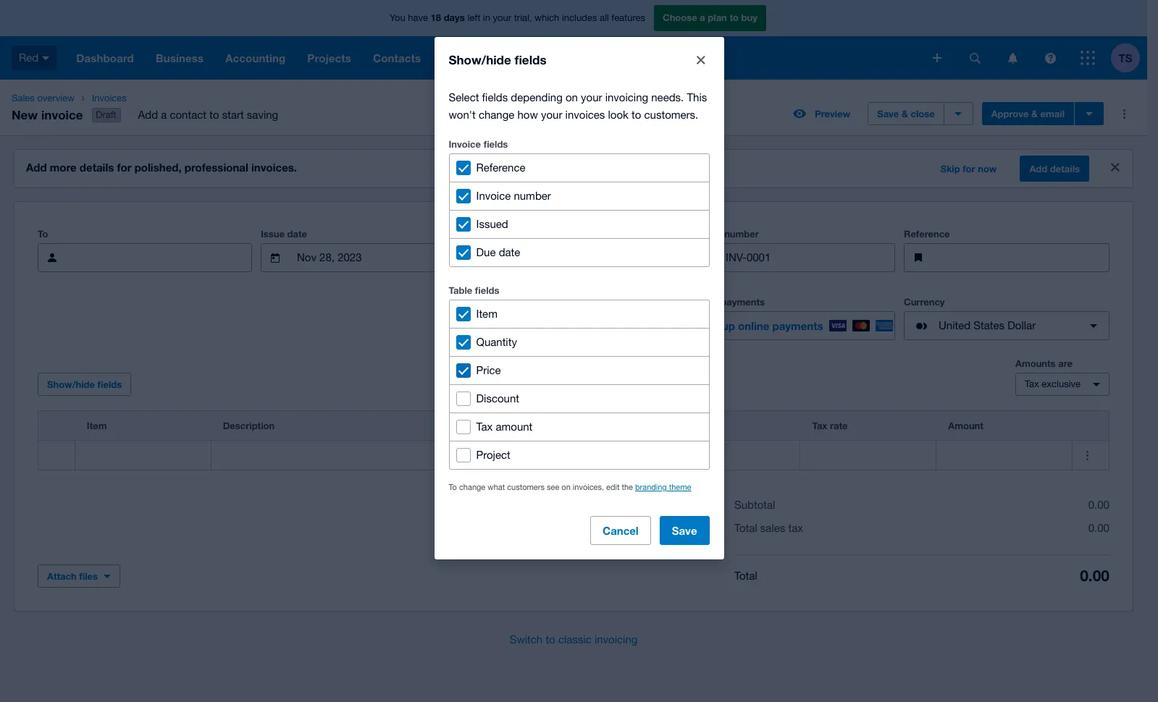 Task type: describe. For each thing, give the bounding box(es) containing it.
days
[[444, 12, 465, 23]]

to inside select fields depending on your invoicing needs.  this won't change how your invoices look to customers.
[[632, 109, 641, 121]]

new
[[12, 107, 38, 122]]

To text field
[[72, 244, 251, 272]]

table fields group
[[449, 300, 710, 470]]

table
[[449, 285, 472, 296]]

are
[[1058, 358, 1073, 370]]

Reference text field
[[939, 244, 1109, 272]]

cancel
[[603, 524, 639, 537]]

classic
[[558, 634, 592, 646]]

sales overview link
[[6, 91, 80, 106]]

all
[[600, 12, 609, 23]]

this
[[687, 91, 707, 104]]

invoice
[[41, 107, 83, 122]]

online
[[738, 320, 770, 333]]

won't
[[449, 109, 476, 121]]

tax rate
[[812, 420, 848, 432]]

account
[[676, 420, 714, 432]]

skip for now button
[[932, 157, 1006, 180]]

trial,
[[514, 12, 532, 23]]

you have 18 days left in your trial, which includes all features
[[390, 12, 645, 23]]

invoices.
[[251, 161, 297, 174]]

table fields
[[449, 285, 499, 296]]

add for add a contact to start saving
[[138, 109, 158, 121]]

1 horizontal spatial svg image
[[933, 54, 942, 62]]

preview button
[[785, 102, 859, 125]]

issue
[[261, 228, 285, 240]]

add more details for polished, professional invoices.
[[26, 161, 297, 174]]

invoice fields group
[[449, 154, 710, 267]]

start
[[222, 109, 244, 121]]

polished,
[[134, 161, 182, 174]]

0 vertical spatial payments
[[721, 296, 765, 308]]

0 vertical spatial due
[[475, 228, 493, 240]]

18
[[431, 12, 441, 23]]

reference inside invoice fields group
[[476, 162, 526, 174]]

1 horizontal spatial svg image
[[1045, 53, 1056, 63]]

approve
[[991, 108, 1029, 120]]

united states dollar button
[[904, 312, 1110, 341]]

project
[[476, 449, 510, 461]]

date for due date text box
[[496, 228, 516, 240]]

2 vertical spatial your
[[541, 109, 562, 121]]

attach
[[47, 571, 77, 582]]

to left start
[[209, 109, 219, 121]]

fields inside button
[[97, 379, 122, 391]]

invoicing inside 'button'
[[595, 634, 638, 646]]

amount
[[496, 421, 533, 433]]

issued
[[476, 218, 508, 230]]

0 horizontal spatial details
[[80, 161, 114, 174]]

how
[[518, 109, 538, 121]]

depending
[[511, 91, 563, 104]]

more
[[50, 161, 77, 174]]

draft
[[96, 109, 116, 120]]

& for close
[[902, 108, 908, 120]]

0.00 for subtotal
[[1089, 499, 1110, 512]]

date inside invoice fields group
[[499, 246, 520, 259]]

due inside invoice fields group
[[476, 246, 496, 259]]

new invoice
[[12, 107, 83, 122]]

& for email
[[1032, 108, 1038, 120]]

ts banner
[[0, 0, 1147, 80]]

subtotal
[[735, 499, 775, 512]]

show/hide fields dialog
[[434, 37, 724, 560]]

customers
[[507, 483, 545, 492]]

to for to change what customers see on invoices, edit the branding theme
[[449, 483, 457, 492]]

invoice for invoice fields group
[[449, 138, 481, 150]]

look
[[608, 109, 629, 121]]

more date options image
[[652, 243, 681, 272]]

set up online payments button
[[690, 312, 895, 341]]

dollar
[[1008, 320, 1036, 332]]

sales
[[12, 93, 35, 104]]

invoices
[[565, 109, 605, 121]]

features
[[612, 12, 645, 23]]

select
[[449, 91, 479, 104]]

save & close button
[[868, 102, 944, 125]]

save for save
[[672, 524, 697, 537]]

skip
[[941, 163, 960, 175]]

customers.
[[644, 109, 698, 121]]

0 horizontal spatial item
[[87, 420, 107, 432]]

the
[[622, 483, 633, 492]]

edit
[[606, 483, 620, 492]]

red button
[[0, 36, 65, 80]]

details inside button
[[1050, 163, 1080, 175]]

on inside select fields depending on your invoicing needs.  this won't change how your invoices look to customers.
[[566, 91, 578, 104]]

choose a plan to buy
[[663, 12, 758, 23]]

sales
[[760, 522, 785, 535]]

left
[[468, 12, 480, 23]]

total for total
[[735, 570, 757, 582]]

add details button
[[1020, 156, 1089, 182]]

preview
[[815, 108, 851, 120]]

invoice for "invoice number" element
[[690, 228, 722, 240]]

tax for tax amount
[[476, 421, 493, 433]]

add for add details
[[1030, 163, 1048, 175]]

see
[[547, 483, 559, 492]]

switch to classic invoicing
[[510, 634, 638, 646]]

discount
[[476, 393, 519, 405]]

close image
[[686, 46, 715, 75]]

attach files
[[47, 571, 98, 582]]

tax for tax rate
[[812, 420, 828, 432]]

show/hide inside button
[[47, 379, 95, 391]]

Invoice number text field
[[724, 244, 895, 272]]

show/hide inside dialog
[[449, 52, 511, 67]]

more date options image
[[438, 243, 467, 272]]

2 horizontal spatial svg image
[[1008, 53, 1017, 63]]

change inside select fields depending on your invoicing needs.  this won't change how your invoices look to customers.
[[479, 109, 515, 121]]



Task type: locate. For each thing, give the bounding box(es) containing it.
details right more
[[80, 161, 114, 174]]

Issue date text field
[[296, 244, 432, 272]]

your inside you have 18 days left in your trial, which includes all features
[[493, 12, 511, 23]]

a for contact
[[161, 109, 167, 121]]

1 horizontal spatial a
[[700, 12, 705, 23]]

1 horizontal spatial reference
[[904, 228, 950, 240]]

online payments
[[690, 296, 765, 308]]

price
[[476, 364, 501, 377]]

branding theme link
[[635, 483, 691, 492]]

needs.
[[651, 91, 684, 104]]

payments
[[721, 296, 765, 308], [773, 320, 823, 333]]

invoice number inside invoice fields group
[[476, 190, 551, 202]]

0 horizontal spatial invoice number
[[476, 190, 551, 202]]

payments right online
[[773, 320, 823, 333]]

tax down amounts
[[1025, 379, 1039, 390]]

0 horizontal spatial number
[[514, 190, 551, 202]]

invoicing
[[605, 91, 648, 104], [595, 634, 638, 646]]

date down the issued
[[499, 246, 520, 259]]

invoice number up online payments
[[690, 228, 759, 240]]

1 vertical spatial reference
[[904, 228, 950, 240]]

1 vertical spatial payments
[[773, 320, 823, 333]]

1 vertical spatial invoicing
[[595, 634, 638, 646]]

0.00 for total sales tax
[[1089, 522, 1110, 535]]

2 total from the top
[[735, 570, 757, 582]]

date right 'issue'
[[287, 228, 307, 240]]

item
[[476, 308, 498, 320], [87, 420, 107, 432]]

1 vertical spatial save
[[672, 524, 697, 537]]

buy
[[741, 12, 758, 23]]

2 vertical spatial invoice
[[690, 228, 722, 240]]

to for to
[[38, 228, 48, 240]]

up
[[722, 320, 735, 333]]

amounts
[[1016, 358, 1056, 370]]

a left plan
[[700, 12, 705, 23]]

1 & from the left
[[902, 108, 908, 120]]

payments up online
[[721, 296, 765, 308]]

total for total sales tax
[[735, 522, 757, 535]]

skip for now
[[941, 163, 997, 175]]

Price field
[[529, 442, 664, 469]]

1 horizontal spatial tax
[[812, 420, 828, 432]]

invoices link
[[86, 91, 290, 106]]

tax for tax exclusive
[[1025, 379, 1039, 390]]

1 vertical spatial due date
[[476, 246, 520, 259]]

cancel button
[[590, 516, 651, 545]]

tax left rate at the bottom of the page
[[812, 420, 828, 432]]

details
[[80, 161, 114, 174], [1050, 163, 1080, 175]]

item down 'show/hide fields' button
[[87, 420, 107, 432]]

what
[[488, 483, 505, 492]]

invoice down won't
[[449, 138, 481, 150]]

0 vertical spatial show/hide fields
[[449, 52, 547, 67]]

1 horizontal spatial for
[[963, 163, 975, 175]]

change left what
[[459, 483, 486, 492]]

0 vertical spatial invoicing
[[605, 91, 648, 104]]

issue date
[[261, 228, 307, 240]]

tax up quantity field
[[476, 421, 493, 433]]

0 horizontal spatial a
[[161, 109, 167, 121]]

1 vertical spatial 0.00
[[1089, 522, 1110, 535]]

2 horizontal spatial add
[[1030, 163, 1048, 175]]

a for plan
[[700, 12, 705, 23]]

1 horizontal spatial save
[[877, 108, 899, 120]]

1 horizontal spatial your
[[541, 109, 562, 121]]

to change what customers see on invoices, edit the branding theme
[[449, 483, 691, 492]]

1 vertical spatial your
[[581, 91, 602, 104]]

1 horizontal spatial invoice number
[[690, 228, 759, 240]]

1 vertical spatial due
[[476, 246, 496, 259]]

online
[[690, 296, 718, 308]]

email
[[1041, 108, 1065, 120]]

0 vertical spatial save
[[877, 108, 899, 120]]

1 horizontal spatial payments
[[773, 320, 823, 333]]

show/hide fields inside 'show/hide fields' button
[[47, 379, 122, 391]]

invoice line item list element
[[38, 411, 1110, 471]]

1 horizontal spatial show/hide fields
[[449, 52, 547, 67]]

includes
[[562, 12, 597, 23]]

2 & from the left
[[1032, 108, 1038, 120]]

tax amount
[[476, 421, 533, 433]]

item inside table fields group
[[476, 308, 498, 320]]

1 vertical spatial show/hide
[[47, 379, 95, 391]]

add for add more details for polished, professional invoices.
[[26, 161, 47, 174]]

your
[[493, 12, 511, 23], [581, 91, 602, 104], [541, 109, 562, 121]]

due date inside invoice fields group
[[476, 246, 520, 259]]

Description text field
[[211, 442, 455, 469]]

1 vertical spatial to
[[449, 483, 457, 492]]

0 vertical spatial reference
[[476, 162, 526, 174]]

tax exclusive
[[1025, 379, 1081, 390]]

invoice fields
[[449, 138, 508, 150]]

due down the issued
[[476, 246, 496, 259]]

sales overview
[[12, 93, 75, 104]]

0 vertical spatial item
[[476, 308, 498, 320]]

description
[[223, 420, 275, 432]]

your up invoices
[[581, 91, 602, 104]]

0 vertical spatial number
[[514, 190, 551, 202]]

approve & email
[[991, 108, 1065, 120]]

invoice inside invoice fields group
[[476, 190, 511, 202]]

saving
[[247, 109, 278, 121]]

save & close
[[877, 108, 935, 120]]

0 vertical spatial to
[[38, 228, 48, 240]]

change left how
[[479, 109, 515, 121]]

add more details for polished, professional invoices. status
[[14, 150, 1133, 188]]

save inside show/hide fields dialog
[[672, 524, 697, 537]]

fields inside select fields depending on your invoicing needs.  this won't change how your invoices look to customers.
[[482, 91, 508, 104]]

total
[[735, 522, 757, 535], [735, 570, 757, 582]]

tax inside invoice line item list element
[[812, 420, 828, 432]]

exclusive
[[1042, 379, 1081, 390]]

1 horizontal spatial &
[[1032, 108, 1038, 120]]

2 vertical spatial 0.00
[[1080, 567, 1110, 585]]

0 horizontal spatial your
[[493, 12, 511, 23]]

add left more
[[26, 161, 47, 174]]

1 vertical spatial number
[[724, 228, 759, 240]]

0 horizontal spatial add
[[26, 161, 47, 174]]

&
[[902, 108, 908, 120], [1032, 108, 1038, 120]]

red
[[19, 51, 39, 64]]

amounts are
[[1016, 358, 1073, 370]]

1 vertical spatial invoice
[[476, 190, 511, 202]]

tax
[[1025, 379, 1039, 390], [812, 420, 828, 432], [476, 421, 493, 433]]

0 horizontal spatial &
[[902, 108, 908, 120]]

tax exclusive button
[[1016, 373, 1110, 396]]

invoicing inside select fields depending on your invoicing needs.  this won't change how your invoices look to customers.
[[605, 91, 648, 104]]

a
[[700, 12, 705, 23], [161, 109, 167, 121]]

you
[[390, 12, 405, 23]]

change
[[479, 109, 515, 121], [459, 483, 486, 492]]

show/hide fields button
[[38, 373, 131, 396]]

amount
[[948, 420, 984, 432]]

1 vertical spatial invoice number
[[690, 228, 759, 240]]

approve & email button
[[982, 102, 1074, 125]]

on
[[566, 91, 578, 104], [562, 483, 571, 492]]

& left email
[[1032, 108, 1038, 120]]

0 horizontal spatial for
[[117, 161, 131, 174]]

attach files button
[[38, 565, 120, 588]]

payments inside popup button
[[773, 320, 823, 333]]

0 vertical spatial invoice number
[[476, 190, 551, 202]]

invoice number up the issued
[[476, 190, 551, 202]]

date for issue date text box
[[287, 228, 307, 240]]

for left the now
[[963, 163, 975, 175]]

qty.
[[467, 420, 485, 432]]

save button
[[660, 516, 710, 545]]

your right in
[[493, 12, 511, 23]]

save
[[877, 108, 899, 120], [672, 524, 697, 537]]

number up "invoice number" element
[[724, 228, 759, 240]]

invoice up online
[[690, 228, 722, 240]]

0 horizontal spatial save
[[672, 524, 697, 537]]

tax inside "popup button"
[[1025, 379, 1039, 390]]

choose
[[663, 12, 697, 23]]

theme
[[669, 483, 691, 492]]

0 vertical spatial due date
[[475, 228, 516, 240]]

add right the now
[[1030, 163, 1048, 175]]

contact
[[170, 109, 206, 121]]

branding
[[635, 483, 667, 492]]

0.00
[[1089, 499, 1110, 512], [1089, 522, 1110, 535], [1080, 567, 1110, 585]]

0 horizontal spatial to
[[38, 228, 48, 240]]

invoicing up look
[[605, 91, 648, 104]]

1 vertical spatial total
[[735, 570, 757, 582]]

1 horizontal spatial number
[[724, 228, 759, 240]]

svg image up close
[[933, 54, 942, 62]]

for inside button
[[963, 163, 975, 175]]

svg image right red
[[42, 56, 49, 60]]

item down table fields
[[476, 308, 498, 320]]

due date down the issued
[[476, 246, 520, 259]]

0 vertical spatial your
[[493, 12, 511, 23]]

0 horizontal spatial svg image
[[42, 56, 49, 60]]

save for save & close
[[877, 108, 899, 120]]

close
[[911, 108, 935, 120]]

svg image
[[1008, 53, 1017, 63], [933, 54, 942, 62], [42, 56, 49, 60]]

tax
[[788, 522, 803, 535]]

0 vertical spatial total
[[735, 522, 757, 535]]

0 vertical spatial on
[[566, 91, 578, 104]]

0 horizontal spatial reference
[[476, 162, 526, 174]]

to right switch
[[546, 634, 555, 646]]

1 horizontal spatial show/hide
[[449, 52, 511, 67]]

2 horizontal spatial tax
[[1025, 379, 1039, 390]]

1 vertical spatial on
[[562, 483, 571, 492]]

save down theme
[[672, 524, 697, 537]]

invoice
[[449, 138, 481, 150], [476, 190, 511, 202], [690, 228, 722, 240]]

1 horizontal spatial item
[[476, 308, 498, 320]]

total down total sales tax
[[735, 570, 757, 582]]

now
[[978, 163, 997, 175]]

1 horizontal spatial details
[[1050, 163, 1080, 175]]

2 horizontal spatial svg image
[[1081, 51, 1095, 65]]

to left buy
[[730, 12, 739, 23]]

0 horizontal spatial show/hide
[[47, 379, 95, 391]]

number inside invoice fields group
[[514, 190, 551, 202]]

a left 'contact'
[[161, 109, 167, 121]]

0 vertical spatial 0.00
[[1089, 499, 1110, 512]]

0 horizontal spatial svg image
[[970, 53, 980, 63]]

invoice up the issued
[[476, 190, 511, 202]]

for left polished, at the top left of page
[[117, 161, 131, 174]]

date up table fields
[[496, 228, 516, 240]]

1 vertical spatial change
[[459, 483, 486, 492]]

your down depending
[[541, 109, 562, 121]]

details down email
[[1050, 163, 1080, 175]]

to right look
[[632, 109, 641, 121]]

Amount field
[[937, 442, 1072, 469]]

due up table fields
[[475, 228, 493, 240]]

reference up currency
[[904, 228, 950, 240]]

ts button
[[1111, 36, 1147, 80]]

total down subtotal
[[735, 522, 757, 535]]

1 vertical spatial a
[[161, 109, 167, 121]]

1 vertical spatial item
[[87, 420, 107, 432]]

tax inside table fields group
[[476, 421, 493, 433]]

on right see
[[562, 483, 571, 492]]

0 vertical spatial a
[[700, 12, 705, 23]]

invoicing right classic
[[595, 634, 638, 646]]

to inside 'button'
[[546, 634, 555, 646]]

0 vertical spatial show/hide
[[449, 52, 511, 67]]

total sales tax
[[735, 522, 803, 535]]

contact element
[[38, 243, 252, 272]]

invoice number element
[[690, 243, 895, 272]]

svg image
[[1081, 51, 1095, 65], [970, 53, 980, 63], [1045, 53, 1056, 63]]

2 horizontal spatial your
[[581, 91, 602, 104]]

show/hide fields inside show/hide fields dialog
[[449, 52, 547, 67]]

to inside ts banner
[[730, 12, 739, 23]]

reference
[[476, 162, 526, 174], [904, 228, 950, 240]]

overview
[[37, 93, 75, 104]]

invoice number
[[476, 190, 551, 202], [690, 228, 759, 240]]

add
[[138, 109, 158, 121], [26, 161, 47, 174], [1030, 163, 1048, 175]]

svg image inside red popup button
[[42, 56, 49, 60]]

due date up table fields
[[475, 228, 516, 240]]

1 total from the top
[[735, 522, 757, 535]]

Quantity field
[[456, 442, 528, 469]]

on up invoices
[[566, 91, 578, 104]]

professional
[[185, 161, 248, 174]]

add details
[[1030, 163, 1080, 175]]

have
[[408, 12, 428, 23]]

set up online payments
[[702, 320, 823, 333]]

united
[[939, 320, 971, 332]]

show/hide fields
[[449, 52, 547, 67], [47, 379, 122, 391]]

select fields depending on your invoicing needs.  this won't change how your invoices look to customers.
[[449, 91, 707, 121]]

1 horizontal spatial to
[[449, 483, 457, 492]]

switch
[[510, 634, 543, 646]]

& left close
[[902, 108, 908, 120]]

united states dollar
[[939, 320, 1036, 332]]

0 horizontal spatial tax
[[476, 421, 493, 433]]

save left close
[[877, 108, 899, 120]]

add inside button
[[1030, 163, 1048, 175]]

svg image up approve
[[1008, 53, 1017, 63]]

to inside show/hide fields dialog
[[449, 483, 457, 492]]

which
[[535, 12, 559, 23]]

add left 'contact'
[[138, 109, 158, 121]]

reference down the invoice fields
[[476, 162, 526, 174]]

0 vertical spatial change
[[479, 109, 515, 121]]

a inside ts banner
[[700, 12, 705, 23]]

1 horizontal spatial add
[[138, 109, 158, 121]]

0 vertical spatial invoice
[[449, 138, 481, 150]]

0 horizontal spatial payments
[[721, 296, 765, 308]]

0 horizontal spatial show/hide fields
[[47, 379, 122, 391]]

states
[[974, 320, 1005, 332]]

1 vertical spatial show/hide fields
[[47, 379, 122, 391]]

Due date text field
[[510, 244, 646, 272]]

number down add more details for polished, professional invoices. status
[[514, 190, 551, 202]]



Task type: vqa. For each thing, say whether or not it's contained in the screenshot.
buy
yes



